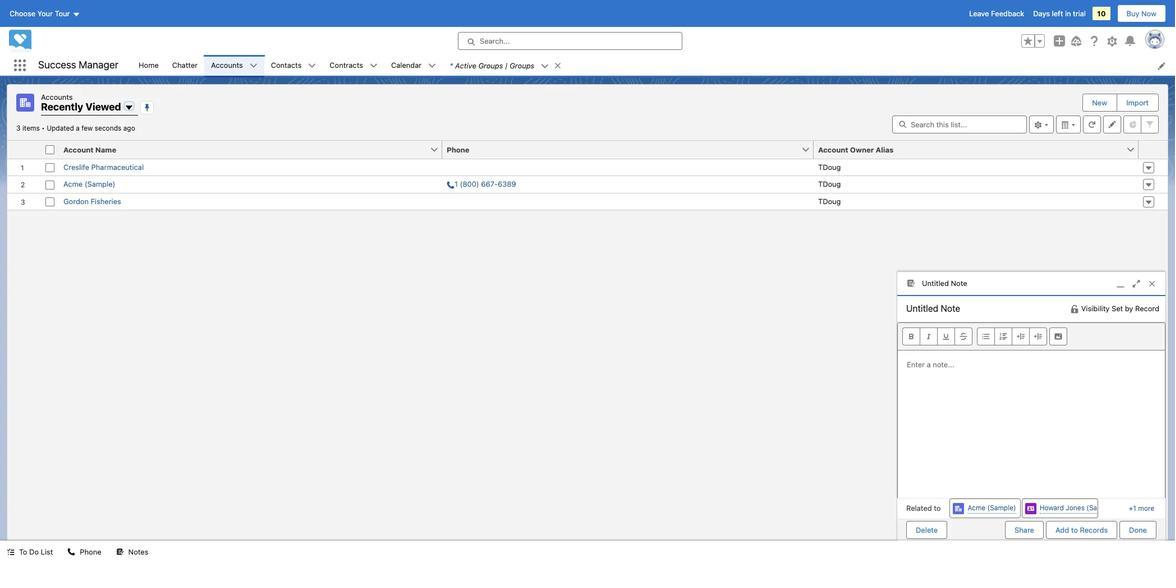 Task type: describe. For each thing, give the bounding box(es) containing it.
howard
[[1040, 504, 1064, 512]]

set
[[1112, 304, 1123, 313]]

text default image inside notes button
[[116, 548, 124, 556]]

2 horizontal spatial (sample)
[[1087, 504, 1115, 512]]

text default image inside phone button
[[68, 548, 75, 556]]

Search Recently Viewed list view. search field
[[892, 115, 1027, 133]]

recently viewed status
[[16, 124, 47, 132]]

add
[[1056, 526, 1069, 535]]

add to records
[[1056, 526, 1108, 535]]

your
[[37, 9, 53, 18]]

pharmaceutical
[[91, 162, 144, 171]]

contact image
[[1025, 503, 1036, 514]]

account name button
[[59, 141, 430, 159]]

account owner alias
[[818, 145, 894, 154]]

success manager
[[38, 59, 118, 71]]

tour
[[55, 9, 70, 18]]

acme inside untitled note "dialog"
[[968, 504, 986, 512]]

*
[[450, 61, 453, 70]]

calendar link
[[384, 55, 428, 76]]

to
[[19, 548, 27, 557]]

items
[[22, 124, 40, 132]]

list
[[41, 548, 53, 557]]

chatter link
[[165, 55, 204, 76]]

import button
[[1118, 94, 1158, 111]]

manager
[[79, 59, 118, 71]]

phone inside phone element
[[447, 145, 470, 154]]

new button
[[1083, 94, 1116, 111]]

days left in trial
[[1033, 9, 1086, 18]]

contracts list item
[[323, 55, 384, 76]]

toolbar inside untitled note "dialog"
[[898, 323, 1165, 351]]

text default image inside untitled note "dialog"
[[1070, 305, 1079, 313]]

choose your tour button
[[9, 4, 81, 22]]

3
[[16, 124, 21, 132]]

phone element
[[442, 141, 821, 159]]

3 items • updated a few seconds ago
[[16, 124, 135, 132]]

667-
[[481, 180, 498, 189]]

account name element
[[59, 141, 449, 159]]

note
[[951, 279, 967, 288]]

contacts link
[[264, 55, 308, 76]]

jones
[[1066, 504, 1085, 512]]

text default image inside list item
[[554, 62, 562, 69]]

active
[[455, 61, 476, 70]]

2 groups from the left
[[510, 61, 534, 70]]

tdoug for acme (sample)
[[818, 180, 841, 189]]

in
[[1065, 9, 1071, 18]]

untitled note dialog
[[897, 272, 1166, 541]]

contacts
[[271, 60, 302, 69]]

alias
[[876, 145, 894, 154]]

acme (sample) link inside untitled note "dialog"
[[968, 503, 1016, 514]]

howard jones (sample)
[[1040, 504, 1115, 512]]

acme (sample) inside untitled note "dialog"
[[968, 504, 1016, 512]]

account for account name
[[63, 145, 94, 154]]

|
[[505, 61, 508, 70]]

accounts link
[[204, 55, 250, 76]]

contracts link
[[323, 55, 370, 76]]

•
[[42, 124, 45, 132]]

recently viewed
[[41, 101, 121, 113]]

delete button
[[906, 521, 947, 539]]

left
[[1052, 9, 1063, 18]]

accounts list item
[[204, 55, 264, 76]]

visibility
[[1081, 304, 1110, 313]]

1 (800) 667-6389
[[455, 180, 516, 189]]

+ 1 more
[[1129, 504, 1154, 513]]

recently viewed|accounts|list view element
[[7, 84, 1168, 541]]

1 (800) 667-6389 link
[[447, 179, 516, 190]]

account name
[[63, 145, 116, 154]]

creslife pharmaceutical
[[63, 162, 144, 171]]

cell for creslife pharmaceutical
[[442, 159, 814, 176]]

notes
[[128, 548, 148, 557]]

trial
[[1073, 9, 1086, 18]]

action image
[[1139, 141, 1168, 159]]

untitled
[[922, 279, 949, 288]]

feedback
[[991, 9, 1024, 18]]

untitled note
[[922, 279, 967, 288]]

list item containing *
[[443, 55, 567, 76]]

done
[[1129, 526, 1147, 535]]

tdoug for gordon fisheries
[[818, 197, 841, 206]]

1 vertical spatial phone button
[[61, 541, 108, 563]]

related
[[906, 504, 932, 513]]

howard jones (sample) link
[[1040, 503, 1115, 514]]

name
[[95, 145, 116, 154]]

search... button
[[458, 32, 682, 50]]

home link
[[132, 55, 165, 76]]

by
[[1125, 304, 1133, 313]]

a
[[76, 124, 80, 132]]

owner
[[850, 145, 874, 154]]

notes button
[[109, 541, 155, 563]]

cell for gordon fisheries
[[442, 193, 814, 210]]

new
[[1092, 98, 1107, 107]]

to for add
[[1071, 526, 1078, 535]]

1 inside untitled note "dialog"
[[1133, 504, 1136, 513]]



Task type: locate. For each thing, give the bounding box(es) containing it.
leave feedback link
[[969, 9, 1024, 18]]

acme (sample) link inside recently viewed grid
[[63, 179, 115, 190]]

1 horizontal spatial accounts
[[211, 60, 243, 69]]

updated
[[47, 124, 74, 132]]

1 tdoug from the top
[[818, 162, 841, 171]]

to
[[934, 504, 941, 513], [1071, 526, 1078, 535]]

acme (sample) inside recently viewed grid
[[63, 180, 115, 189]]

text default image left contacts link
[[250, 62, 257, 70]]

groups left '|'
[[478, 61, 503, 70]]

groups right '|'
[[510, 61, 534, 70]]

related to
[[906, 504, 941, 513]]

(sample) left "contact" icon
[[987, 504, 1016, 512]]

1 vertical spatial acme (sample) link
[[968, 503, 1016, 514]]

gordon
[[63, 197, 89, 206]]

0 vertical spatial 1
[[455, 180, 458, 189]]

+
[[1129, 504, 1133, 513]]

success
[[38, 59, 76, 71]]

0 horizontal spatial to
[[934, 504, 941, 513]]

* active groups | groups
[[450, 61, 534, 70]]

record
[[1135, 304, 1159, 313]]

calendar list item
[[384, 55, 443, 76]]

few
[[81, 124, 93, 132]]

group
[[1021, 34, 1045, 48]]

0 horizontal spatial acme (sample) link
[[63, 179, 115, 190]]

format body element
[[977, 328, 1047, 345]]

text default image left visibility
[[1070, 305, 1079, 313]]

to inside the add to records "button"
[[1071, 526, 1078, 535]]

0 horizontal spatial account
[[63, 145, 94, 154]]

search...
[[480, 36, 510, 45]]

item number image
[[7, 141, 41, 159]]

0 horizontal spatial groups
[[478, 61, 503, 70]]

more
[[1138, 504, 1154, 513]]

text default image right contacts
[[308, 62, 316, 70]]

6389
[[498, 180, 516, 189]]

account up creslife
[[63, 145, 94, 154]]

home
[[139, 60, 159, 69]]

text default image inside contacts 'list item'
[[308, 62, 316, 70]]

0 vertical spatial phone button
[[442, 141, 801, 159]]

1 horizontal spatial (sample)
[[987, 504, 1016, 512]]

0 vertical spatial phone
[[447, 145, 470, 154]]

0 horizontal spatial phone
[[80, 548, 101, 557]]

accounts right chatter
[[211, 60, 243, 69]]

(sample) inside recently viewed grid
[[85, 180, 115, 189]]

share
[[1015, 526, 1034, 535]]

records
[[1080, 526, 1108, 535]]

phone button inside recently viewed grid
[[442, 141, 801, 159]]

leave feedback
[[969, 9, 1024, 18]]

1 horizontal spatial phone
[[447, 145, 470, 154]]

1 left more
[[1133, 504, 1136, 513]]

text default image down search... button
[[554, 62, 562, 69]]

account inside 'button'
[[63, 145, 94, 154]]

account inside button
[[818, 145, 848, 154]]

to for related
[[934, 504, 941, 513]]

3 tdoug from the top
[[818, 197, 841, 206]]

text default image inside to do list button
[[7, 548, 15, 556]]

1 horizontal spatial account
[[818, 145, 848, 154]]

1 horizontal spatial acme
[[968, 504, 986, 512]]

now
[[1142, 9, 1157, 18]]

to right add
[[1071, 526, 1078, 535]]

0 vertical spatial accounts
[[211, 60, 243, 69]]

account image
[[953, 503, 964, 514]]

to do list button
[[0, 541, 60, 563]]

text default image inside the accounts list item
[[250, 62, 257, 70]]

account owner alias button
[[814, 141, 1126, 159]]

to right related
[[934, 504, 941, 513]]

None text field
[[897, 296, 1014, 321]]

acme up gordon on the left top of the page
[[63, 180, 83, 189]]

creslife pharmaceutical link
[[63, 162, 144, 173]]

format text element
[[902, 328, 973, 345]]

groups
[[478, 61, 503, 70], [510, 61, 534, 70]]

list containing home
[[132, 55, 1175, 76]]

0 horizontal spatial acme (sample)
[[63, 180, 115, 189]]

1
[[455, 180, 458, 189], [1133, 504, 1136, 513]]

(sample)
[[85, 180, 115, 189], [987, 504, 1016, 512], [1087, 504, 1115, 512]]

0 vertical spatial acme (sample)
[[63, 180, 115, 189]]

2 tdoug from the top
[[818, 180, 841, 189]]

ago
[[123, 124, 135, 132]]

phone
[[447, 145, 470, 154], [80, 548, 101, 557]]

1 horizontal spatial acme (sample) link
[[968, 503, 1016, 514]]

0 vertical spatial tdoug
[[818, 162, 841, 171]]

choose your tour
[[10, 9, 70, 18]]

phone left notes button
[[80, 548, 101, 557]]

toolbar
[[898, 323, 1165, 351]]

1 horizontal spatial 1
[[1133, 504, 1136, 513]]

account for account owner alias
[[818, 145, 848, 154]]

account left the owner
[[818, 145, 848, 154]]

10
[[1097, 9, 1106, 18]]

creslife
[[63, 162, 89, 171]]

contracts
[[330, 60, 363, 69]]

text default image right contracts
[[370, 62, 378, 70]]

(800)
[[460, 180, 479, 189]]

contacts list item
[[264, 55, 323, 76]]

gordon fisheries link
[[63, 196, 121, 207]]

add to records button
[[1046, 521, 1117, 539]]

calendar
[[391, 60, 422, 69]]

1 vertical spatial acme
[[968, 504, 986, 512]]

2 vertical spatial tdoug
[[818, 197, 841, 206]]

1 vertical spatial accounts
[[41, 93, 73, 102]]

0 horizontal spatial phone button
[[61, 541, 108, 563]]

1 account from the left
[[63, 145, 94, 154]]

chatter
[[172, 60, 198, 69]]

accounts up updated
[[41, 93, 73, 102]]

delete
[[916, 526, 938, 535]]

acme inside recently viewed grid
[[63, 180, 83, 189]]

item number element
[[7, 141, 41, 159]]

text default image right list
[[68, 548, 75, 556]]

to do list
[[19, 548, 53, 557]]

delete status
[[906, 521, 1005, 539]]

phone up (800)
[[447, 145, 470, 154]]

acme
[[63, 180, 83, 189], [968, 504, 986, 512]]

fisheries
[[91, 197, 121, 206]]

recently
[[41, 101, 83, 113]]

text default image
[[250, 62, 257, 70], [308, 62, 316, 70], [541, 62, 549, 70], [1070, 305, 1079, 313], [68, 548, 75, 556], [116, 548, 124, 556]]

1 inside recently viewed grid
[[455, 180, 458, 189]]

1 vertical spatial to
[[1071, 526, 1078, 535]]

accounts inside list item
[[211, 60, 243, 69]]

1 horizontal spatial phone button
[[442, 141, 801, 159]]

list
[[132, 55, 1175, 76]]

1 vertical spatial acme (sample)
[[968, 504, 1016, 512]]

1 vertical spatial tdoug
[[818, 180, 841, 189]]

text default image inside contracts list item
[[370, 62, 378, 70]]

(sample) up records
[[1087, 504, 1115, 512]]

visibility set by record
[[1081, 304, 1159, 313]]

text default image left to
[[7, 548, 15, 556]]

2 account from the left
[[818, 145, 848, 154]]

action element
[[1139, 141, 1168, 159]]

0 horizontal spatial 1
[[455, 180, 458, 189]]

gordon fisheries
[[63, 197, 121, 206]]

text default image down search... button
[[541, 62, 549, 70]]

buy now button
[[1117, 4, 1166, 22]]

0 vertical spatial to
[[934, 504, 941, 513]]

(sample) for acme (sample) link in recently viewed grid
[[85, 180, 115, 189]]

acme (sample) up gordon fisheries
[[63, 180, 115, 189]]

Compose text text field
[[898, 351, 1165, 494]]

1 left (800)
[[455, 180, 458, 189]]

1 horizontal spatial to
[[1071, 526, 1078, 535]]

0 vertical spatial acme
[[63, 180, 83, 189]]

tdoug for creslife pharmaceutical
[[818, 162, 841, 171]]

1 horizontal spatial acme (sample)
[[968, 504, 1016, 512]]

done button
[[1120, 521, 1157, 539]]

text default image inside "calendar" list item
[[428, 62, 436, 70]]

1 vertical spatial 1
[[1133, 504, 1136, 513]]

0 horizontal spatial accounts
[[41, 93, 73, 102]]

days
[[1033, 9, 1050, 18]]

buy now
[[1127, 9, 1157, 18]]

viewed
[[86, 101, 121, 113]]

1 horizontal spatial groups
[[510, 61, 534, 70]]

account owner alias element
[[814, 141, 1145, 159]]

text default image inside list item
[[541, 62, 549, 70]]

acme (sample) link right account icon
[[968, 503, 1016, 514]]

acme (sample)
[[63, 180, 115, 189], [968, 504, 1016, 512]]

buy
[[1127, 9, 1140, 18]]

(sample) for acme (sample) link within the untitled note "dialog"
[[987, 504, 1016, 512]]

None search field
[[892, 115, 1027, 133]]

leave
[[969, 9, 989, 18]]

acme right account icon
[[968, 504, 986, 512]]

(sample) down creslife pharmaceutical link
[[85, 180, 115, 189]]

0 horizontal spatial acme
[[63, 180, 83, 189]]

1 groups from the left
[[478, 61, 503, 70]]

acme (sample) right account icon
[[968, 504, 1016, 512]]

text default image left notes
[[116, 548, 124, 556]]

accounts
[[211, 60, 243, 69], [41, 93, 73, 102]]

acme (sample) link up gordon fisheries
[[63, 179, 115, 190]]

list item
[[443, 55, 567, 76]]

0 vertical spatial acme (sample) link
[[63, 179, 115, 190]]

text default image left *
[[428, 62, 436, 70]]

1 vertical spatial phone
[[80, 548, 101, 557]]

recently viewed grid
[[7, 141, 1168, 210]]

cell
[[41, 141, 59, 159], [442, 159, 814, 176], [442, 193, 814, 210]]

seconds
[[95, 124, 121, 132]]

account
[[63, 145, 94, 154], [818, 145, 848, 154]]

do
[[29, 548, 39, 557]]

text default image
[[554, 62, 562, 69], [370, 62, 378, 70], [428, 62, 436, 70], [7, 548, 15, 556]]

none text field inside untitled note "dialog"
[[897, 296, 1014, 321]]

0 horizontal spatial (sample)
[[85, 180, 115, 189]]



Task type: vqa. For each thing, say whether or not it's contained in the screenshot.
cell associated with Creslife Pharmaceutical
yes



